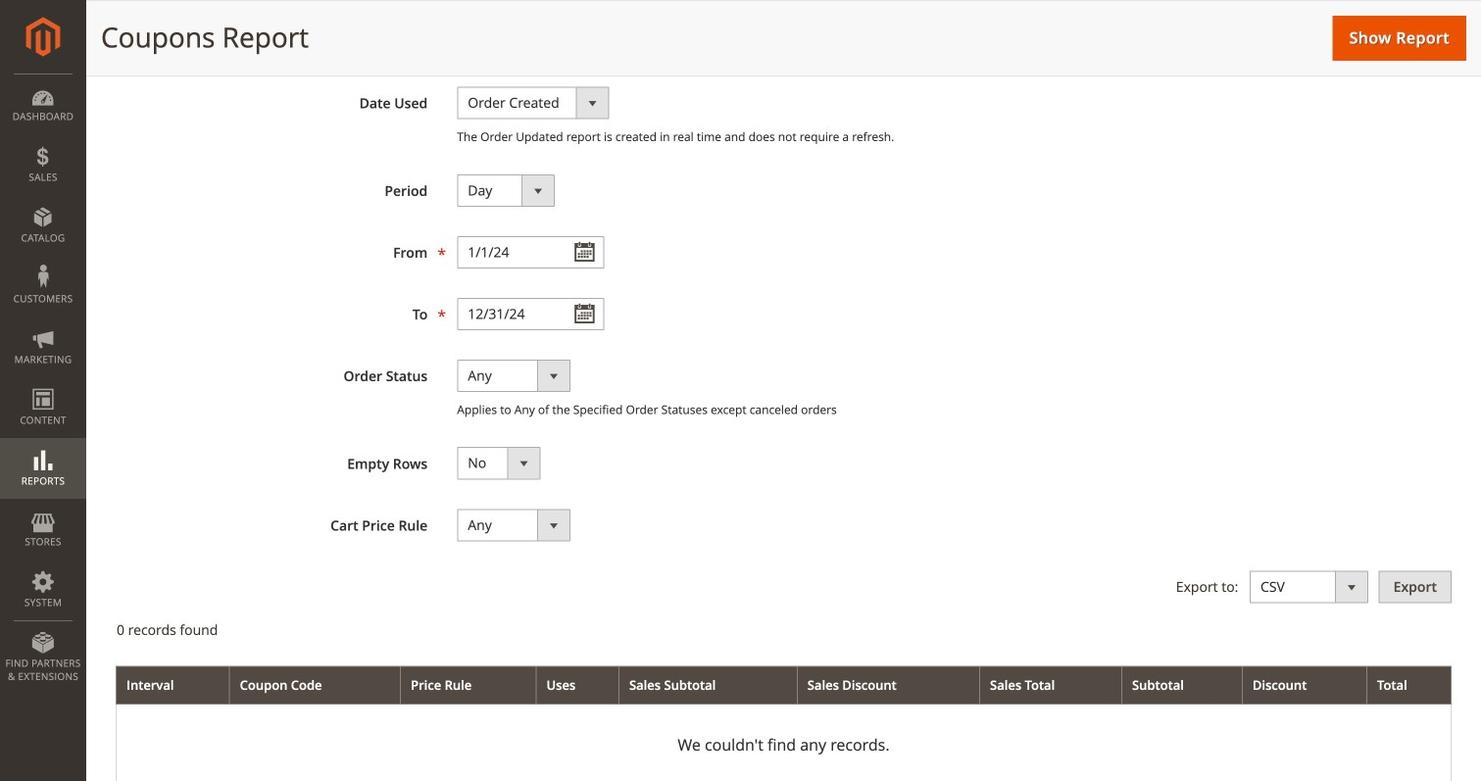 Task type: locate. For each thing, give the bounding box(es) containing it.
None text field
[[457, 236, 604, 269], [457, 298, 604, 330], [457, 236, 604, 269], [457, 298, 604, 330]]

menu bar
[[0, 74, 86, 693]]



Task type: describe. For each thing, give the bounding box(es) containing it.
magento admin panel image
[[26, 17, 60, 57]]



